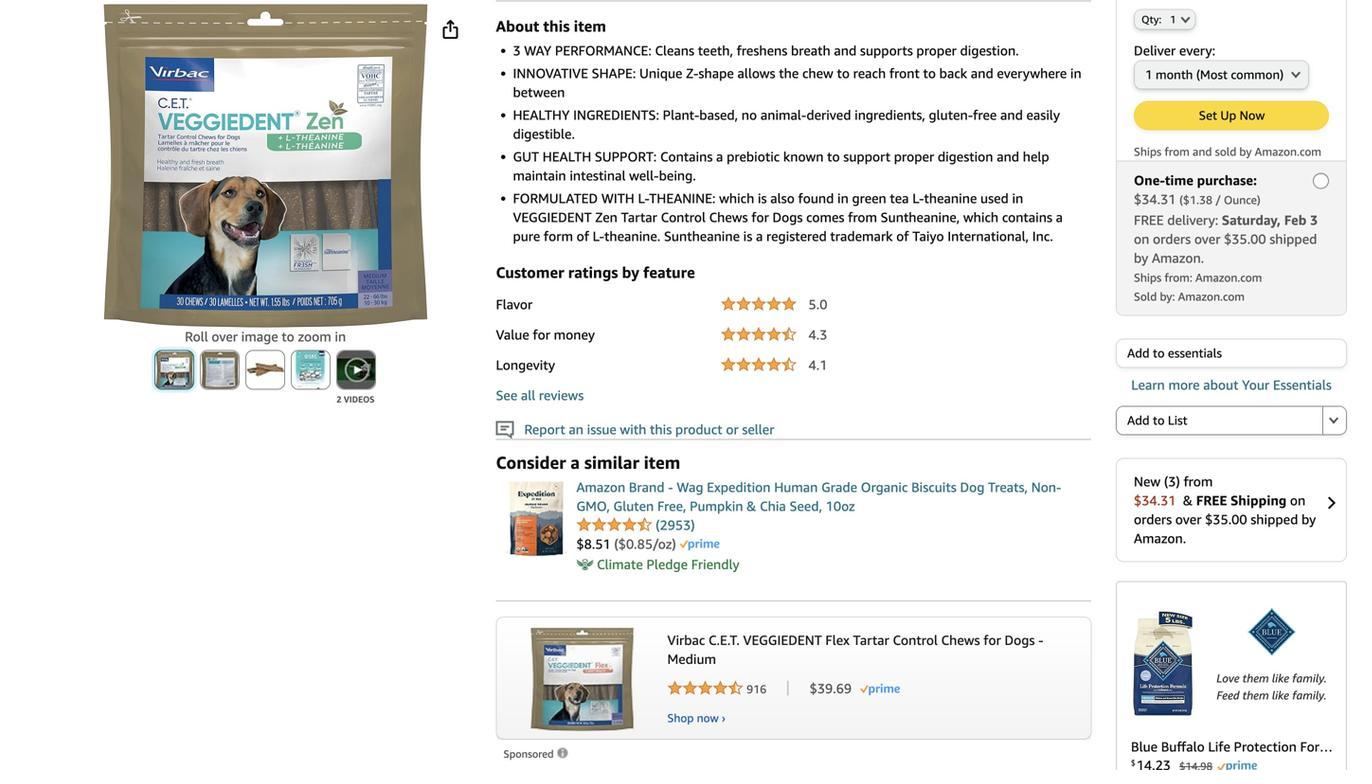 Task type: vqa. For each thing, say whether or not it's contained in the screenshot.
Beauty & Personal Care link
no



Task type: describe. For each thing, give the bounding box(es) containing it.
to right known
[[827, 149, 840, 164]]

back
[[940, 65, 968, 81]]

shape:
[[592, 65, 636, 81]]

wag
[[677, 479, 704, 495]]

leave feedback on sponsored ad element
[[504, 748, 570, 760]]

animal-
[[761, 107, 807, 123]]

feature
[[643, 263, 695, 281]]

Add to List submit
[[1117, 407, 1323, 434]]

dog
[[960, 479, 985, 495]]

2
[[337, 394, 342, 405]]

in up contains
[[1012, 190, 1024, 206]]

about
[[1204, 377, 1239, 393]]

flavor
[[496, 296, 533, 312]]

value
[[496, 327, 529, 342]]

pumpkin
[[690, 498, 743, 514]]

by:
[[1160, 290, 1175, 303]]

and down digestion.
[[971, 65, 994, 81]]

an
[[569, 421, 584, 437]]

2 vertical spatial amazon.com
[[1178, 290, 1245, 303]]

0 vertical spatial proper
[[917, 42, 957, 58]]

every:
[[1180, 43, 1216, 58]]

in right the everywhere
[[1071, 65, 1082, 81]]

orders inside one-time purchase: $34.31 ( $1.38 / ounce) free delivery: saturday, feb 3 on orders over $35.00 shipped by amazon. ships from: amazon.com sold by: amazon.com
[[1153, 231, 1191, 247]]

(3)
[[1164, 474, 1180, 489]]

seller
[[742, 421, 775, 437]]

& inside amazon brand - wag expedition human grade organic biscuits dog treats, non- gmo, gluten free, pumpkin & chia seed, 10oz
[[747, 498, 757, 514]]

report
[[524, 421, 565, 437]]

by inside one-time purchase: $34.31 ( $1.38 / ounce) free delivery: saturday, feb 3 on orders over $35.00 shipped by amazon. ships from: amazon.com sold by: amazon.com
[[1134, 250, 1149, 266]]

way
[[524, 42, 552, 58]]

biscuits
[[912, 479, 957, 495]]

over inside one-time purchase: $34.31 ( $1.38 / ounce) free delivery: saturday, feb 3 on orders over $35.00 shipped by amazon. ships from: amazon.com sold by: amazon.com
[[1195, 231, 1221, 247]]

1 vertical spatial item
[[644, 452, 681, 473]]

innovative
[[513, 65, 588, 81]]

amazon brand - wag expedition human grade organic biscuits dog treats, non- gmo, gluten free, pumpkin & chia seed, 10oz
[[577, 479, 1062, 514]]

from inside new (3) from $34.31
[[1184, 474, 1213, 489]]

trademark
[[830, 228, 893, 244]]

$34.31 for one-
[[1134, 191, 1176, 207]]

month
[[1156, 67, 1193, 82]]

0 horizontal spatial which
[[719, 190, 755, 206]]

shape
[[699, 65, 734, 81]]

derived
[[807, 107, 851, 123]]

1 horizontal spatial is
[[758, 190, 767, 206]]

for inside about this item 3 way performance: cleans teeth, freshens breath and supports proper digestion. innovative shape: unique z-shape allows the chew to reach front to back and everywhere in between healthy ingredients: plant-based, no animal-derived ingredients, gluten-free and easily digestible. gut health support: contains a prebiotic known to support proper digestion and help maintain intestinal well-being. formulated with l-theanine: which is also found in green tea l-theanine used in veggiedent zen tartar control chews for dogs comes from suntheanine, which contains a pure form of l-theanine. suntheanine is a registered trademark of taiyo international, inc.
[[752, 209, 769, 225]]

0 horizontal spatial dropdown image
[[1292, 71, 1301, 78]]

0 horizontal spatial l-
[[593, 228, 605, 244]]

no
[[742, 107, 757, 123]]

amazon. inside one-time purchase: $34.31 ( $1.38 / ounce) free delivery: saturday, feb 3 on orders over $35.00 shipped by amazon. ships from: amazon.com sold by: amazon.com
[[1152, 250, 1204, 266]]

delivery:
[[1168, 212, 1219, 228]]

2 horizontal spatial l-
[[913, 190, 924, 206]]

and up the reach
[[834, 42, 857, 58]]

gmo,
[[577, 498, 610, 514]]

form
[[544, 228, 573, 244]]

front
[[890, 65, 920, 81]]

theanine:
[[649, 190, 716, 206]]

deliver every:
[[1134, 43, 1216, 58]]

1 ships from the top
[[1134, 145, 1162, 158]]

z-
[[686, 65, 699, 81]]

from:
[[1165, 271, 1193, 284]]

sold
[[1134, 290, 1157, 303]]

international,
[[948, 228, 1029, 244]]

chew
[[803, 65, 834, 81]]

digestion
[[938, 149, 994, 164]]

essentials
[[1168, 346, 1222, 360]]

-
[[668, 479, 673, 495]]

performance:
[[555, 42, 652, 58]]

dropdown image inside add to list option group
[[1329, 416, 1339, 424]]

qty:
[[1142, 13, 1162, 26]]

between
[[513, 84, 565, 100]]

free inside one-time purchase: $34.31 ( $1.38 / ounce) free delivery: saturday, feb 3 on orders over $35.00 shipped by amazon. ships from: amazon.com sold by: amazon.com
[[1134, 212, 1164, 228]]

with
[[602, 190, 635, 206]]

climate pledge friendly
[[597, 556, 740, 572]]

shipping
[[1231, 493, 1287, 508]]

0 vertical spatial 1
[[1170, 13, 1176, 26]]

1 of from the left
[[577, 228, 589, 244]]

4.3
[[809, 327, 828, 342]]

see all reviews link
[[496, 387, 584, 403]]

inc.
[[1033, 228, 1054, 244]]

longevity
[[496, 357, 555, 373]]

zoom
[[298, 329, 331, 344]]

gluten-
[[929, 107, 973, 123]]

Add to List radio
[[1116, 406, 1323, 435]]

tartar
[[621, 209, 658, 225]]

seed,
[[790, 498, 822, 514]]

0 vertical spatial from
[[1165, 145, 1190, 158]]

this inside about this item 3 way performance: cleans teeth, freshens breath and supports proper digestion. innovative shape: unique z-shape allows the chew to reach front to back and everywhere in between healthy ingredients: plant-based, no animal-derived ingredients, gluten-free and easily digestible. gut health support: contains a prebiotic known to support proper digestion and help maintain intestinal well-being. formulated with l-theanine: which is also found in green tea l-theanine used in veggiedent zen tartar control chews for dogs comes from suntheanine, which contains a pure form of l-theanine. suntheanine is a registered trademark of taiyo international, inc.
[[543, 17, 570, 35]]

orders inside on orders over $35.00 shipped by amazon.
[[1134, 512, 1172, 527]]

used
[[981, 190, 1009, 206]]

add to list option group
[[1116, 406, 1347, 435]]

shipped inside on orders over $35.00 shipped by amazon.
[[1251, 512, 1298, 527]]

time
[[1165, 172, 1194, 188]]

to inside add to essentials button
[[1153, 346, 1165, 360]]

in up comes
[[838, 190, 849, 206]]

and left help at the top right of page
[[997, 149, 1020, 164]]

on inside on orders over $35.00 shipped by amazon.
[[1290, 493, 1306, 508]]

consider
[[496, 452, 566, 473]]

sold
[[1215, 145, 1237, 158]]

2 videos
[[337, 394, 375, 405]]

1 vertical spatial 1
[[1146, 67, 1153, 82]]

add for add to list
[[1128, 413, 1150, 428]]

$35.00 inside on orders over $35.00 shipped by amazon.
[[1205, 512, 1248, 527]]

healthy
[[513, 107, 570, 123]]

report an issue with this product or seller
[[514, 421, 775, 437]]

sponsored link
[[504, 745, 570, 763]]

new (3) from $34.31
[[1134, 474, 1213, 508]]

to right chew
[[837, 65, 850, 81]]

chews
[[709, 209, 748, 225]]

add to essentials button
[[1117, 340, 1346, 367]]

on inside one-time purchase: $34.31 ( $1.38 / ounce) free delivery: saturday, feb 3 on orders over $35.00 shipped by amazon. ships from: amazon.com sold by: amazon.com
[[1134, 231, 1150, 247]]

image
[[241, 329, 278, 344]]

non-
[[1032, 479, 1062, 495]]

ships from and sold by amazon.com
[[1134, 145, 1322, 158]]

zen
[[595, 209, 618, 225]]

based,
[[700, 107, 738, 123]]

up
[[1221, 108, 1237, 123]]

$8.51 ($0.85/oz)
[[577, 536, 680, 552]]

2 of from the left
[[897, 228, 909, 244]]

expedition
[[707, 479, 771, 495]]

5.0
[[809, 296, 828, 312]]



Task type: locate. For each thing, give the bounding box(es) containing it.
amazon.com up radio inactive image
[[1255, 145, 1322, 158]]

item inside about this item 3 way performance: cleans teeth, freshens breath and supports proper digestion. innovative shape: unique z-shape allows the chew to reach front to back and everywhere in between healthy ingredients: plant-based, no animal-derived ingredients, gluten-free and easily digestible. gut health support: contains a prebiotic known to support proper digestion and help maintain intestinal well-being. formulated with l-theanine: which is also found in green tea l-theanine used in veggiedent zen tartar control chews for dogs comes from suntheanine, which contains a pure form of l-theanine. suntheanine is a registered trademark of taiyo international, inc.
[[574, 17, 606, 35]]

virbac c.e.t. veggiedent zen tartar control chews for dogs - medium image
[[103, 4, 428, 328]]

1 vertical spatial this
[[650, 421, 672, 437]]

which up international,
[[964, 209, 999, 225]]

over
[[1195, 231, 1221, 247], [212, 329, 238, 344], [1176, 512, 1202, 527]]

on right shipping at right bottom
[[1290, 493, 1306, 508]]

for left dogs
[[752, 209, 769, 225]]

2 vertical spatial over
[[1176, 512, 1202, 527]]

$35.00 down the & free shipping at the bottom right
[[1205, 512, 1248, 527]]

proper
[[917, 42, 957, 58], [894, 149, 934, 164]]

0 vertical spatial 3
[[513, 42, 521, 58]]

over down the delivery:
[[1195, 231, 1221, 247]]

0 vertical spatial ships
[[1134, 145, 1162, 158]]

formulated
[[513, 190, 598, 206]]

to left 'back'
[[923, 65, 936, 81]]

report an issue with this product or seller image
[[496, 421, 514, 439]]

or
[[726, 421, 739, 437]]

pledge
[[647, 556, 688, 572]]

dropdown image
[[1292, 71, 1301, 78], [1329, 416, 1339, 424]]

0 vertical spatial $34.31
[[1134, 191, 1176, 207]]

add inside button
[[1128, 346, 1150, 360]]

3 left way
[[513, 42, 521, 58]]

None submit
[[156, 351, 193, 389], [201, 351, 239, 389], [247, 351, 284, 389], [292, 351, 330, 389], [338, 351, 375, 389], [1324, 407, 1346, 434], [156, 351, 193, 389], [201, 351, 239, 389], [247, 351, 284, 389], [292, 351, 330, 389], [338, 351, 375, 389], [1324, 407, 1346, 434]]

l- up tartar
[[638, 190, 649, 206]]

from up time
[[1165, 145, 1190, 158]]

by inside on orders over $35.00 shipped by amazon.
[[1302, 512, 1316, 527]]

this right with
[[650, 421, 672, 437]]

registered
[[767, 228, 827, 244]]

brand
[[629, 479, 665, 495]]

amazon.com down from:
[[1178, 290, 1245, 303]]

free,
[[658, 498, 686, 514]]

on up sold
[[1134, 231, 1150, 247]]

0 horizontal spatial is
[[744, 228, 753, 244]]

is left also
[[758, 190, 767, 206]]

of
[[577, 228, 589, 244], [897, 228, 909, 244]]

on orders over $35.00 shipped by amazon.
[[1134, 493, 1316, 546]]

report an issue with this product or seller link
[[496, 421, 775, 439]]

0 vertical spatial for
[[752, 209, 769, 225]]

1 horizontal spatial for
[[752, 209, 769, 225]]

to up learn
[[1153, 346, 1165, 360]]

&
[[1183, 493, 1193, 508], [747, 498, 757, 514]]

ships up one-
[[1134, 145, 1162, 158]]

amazon
[[577, 479, 626, 495]]

and
[[834, 42, 857, 58], [971, 65, 994, 81], [1001, 107, 1023, 123], [1193, 145, 1212, 158], [997, 149, 1020, 164]]

0 vertical spatial free
[[1134, 212, 1164, 228]]

over down new (3) from $34.31
[[1176, 512, 1202, 527]]

item up performance:
[[574, 17, 606, 35]]

add down learn
[[1128, 413, 1150, 428]]

0 vertical spatial shipped
[[1270, 231, 1317, 247]]

reviews
[[539, 387, 584, 403]]

$8.51
[[577, 536, 611, 552]]

allows
[[738, 65, 776, 81]]

prebiotic
[[727, 149, 780, 164]]

more
[[1169, 377, 1200, 393]]

set up now button
[[1135, 102, 1328, 129]]

0 horizontal spatial 1
[[1146, 67, 1153, 82]]

add for add to essentials
[[1128, 346, 1150, 360]]

$34.31 inside new (3) from $34.31
[[1134, 493, 1176, 508]]

0 horizontal spatial item
[[574, 17, 606, 35]]

suntheanine,
[[881, 209, 960, 225]]

dropdown image right common)
[[1292, 71, 1301, 78]]

1 vertical spatial amazon.com
[[1196, 271, 1262, 284]]

$34.31 inside one-time purchase: $34.31 ( $1.38 / ounce) free delivery: saturday, feb 3 on orders over $35.00 shipped by amazon. ships from: amazon.com sold by: amazon.com
[[1134, 191, 1176, 207]]

money
[[554, 327, 595, 342]]

1 vertical spatial $34.31
[[1134, 493, 1176, 508]]

reach
[[853, 65, 886, 81]]

0 vertical spatial on
[[1134, 231, 1150, 247]]

ships inside one-time purchase: $34.31 ( $1.38 / ounce) free delivery: saturday, feb 3 on orders over $35.00 shipped by amazon. ships from: amazon.com sold by: amazon.com
[[1134, 271, 1162, 284]]

to inside add to list "option"
[[1153, 413, 1165, 428]]

human
[[774, 479, 818, 495]]

1 horizontal spatial which
[[964, 209, 999, 225]]

0 vertical spatial which
[[719, 190, 755, 206]]

0 horizontal spatial this
[[543, 17, 570, 35]]

1 horizontal spatial free
[[1197, 493, 1227, 508]]

add inside "option"
[[1128, 413, 1150, 428]]

$35.00 down saturday,
[[1224, 231, 1266, 247]]

$34.31 for new
[[1134, 493, 1176, 508]]

videos
[[344, 394, 375, 405]]

free
[[1134, 212, 1164, 228], [1197, 493, 1227, 508]]

shipped
[[1270, 231, 1317, 247], [1251, 512, 1298, 527]]

to left the 'zoom'
[[282, 329, 294, 344]]

amazon. up from:
[[1152, 250, 1204, 266]]

support
[[844, 149, 891, 164]]

1 month (most common)
[[1146, 67, 1284, 82]]

1 horizontal spatial 1
[[1170, 13, 1176, 26]]

from inside about this item 3 way performance: cleans teeth, freshens breath and supports proper digestion. innovative shape: unique z-shape allows the chew to reach front to back and everywhere in between healthy ingredients: plant-based, no animal-derived ingredients, gluten-free and easily digestible. gut health support: contains a prebiotic known to support proper digestion and help maintain intestinal well-being. formulated with l-theanine: which is also found in green tea l-theanine used in veggiedent zen tartar control chews for dogs comes from suntheanine, which contains a pure form of l-theanine. suntheanine is a registered trademark of taiyo international, inc.
[[848, 209, 877, 225]]

roll over image to zoom in
[[185, 329, 346, 344]]

intestinal
[[570, 168, 626, 183]]

0 vertical spatial dropdown image
[[1292, 71, 1301, 78]]

1 vertical spatial over
[[212, 329, 238, 344]]

1 horizontal spatial item
[[644, 452, 681, 473]]

$1.38
[[1183, 193, 1213, 207]]

qty: 1
[[1142, 13, 1176, 26]]

amazon. inside on orders over $35.00 shipped by amazon.
[[1134, 531, 1187, 546]]

plant-
[[663, 107, 700, 123]]

1 vertical spatial is
[[744, 228, 753, 244]]

1 vertical spatial ships
[[1134, 271, 1162, 284]]

1 left dropdown icon on the right top
[[1170, 13, 1176, 26]]

None radio
[[1323, 406, 1347, 435]]

0 vertical spatial orders
[[1153, 231, 1191, 247]]

ingredients:
[[573, 107, 660, 123]]

1 horizontal spatial this
[[650, 421, 672, 437]]

purchase:
[[1197, 172, 1257, 188]]

1 horizontal spatial of
[[897, 228, 909, 244]]

item up '-'
[[644, 452, 681, 473]]

0 vertical spatial this
[[543, 17, 570, 35]]

0 vertical spatial is
[[758, 190, 767, 206]]

0 horizontal spatial &
[[747, 498, 757, 514]]

1 vertical spatial dropdown image
[[1329, 416, 1339, 424]]

supports
[[860, 42, 913, 58]]

grade
[[822, 479, 858, 495]]

and right the free
[[1001, 107, 1023, 123]]

0 horizontal spatial 3
[[513, 42, 521, 58]]

($0.85/oz)
[[614, 536, 676, 552]]

1 vertical spatial orders
[[1134, 512, 1172, 527]]

1 vertical spatial add
[[1128, 413, 1150, 428]]

dropdown image
[[1181, 16, 1191, 23]]

which up chews
[[719, 190, 755, 206]]

1 vertical spatial for
[[533, 327, 550, 342]]

1 vertical spatial shipped
[[1251, 512, 1298, 527]]

climate
[[597, 556, 643, 572]]

1 add from the top
[[1128, 346, 1150, 360]]

in
[[1071, 65, 1082, 81], [838, 190, 849, 206], [1012, 190, 1024, 206], [335, 329, 346, 344]]

1 horizontal spatial l-
[[638, 190, 649, 206]]

1 horizontal spatial on
[[1290, 493, 1306, 508]]

on
[[1134, 231, 1150, 247], [1290, 493, 1306, 508]]

dropdown image down essentials
[[1329, 416, 1339, 424]]

1 vertical spatial $35.00
[[1205, 512, 1248, 527]]

control
[[661, 209, 706, 225]]

1 $34.31 from the top
[[1134, 191, 1176, 207]]

0 horizontal spatial of
[[577, 228, 589, 244]]

digestible.
[[513, 126, 575, 141]]

1 vertical spatial free
[[1197, 493, 1227, 508]]

friendly
[[691, 556, 740, 572]]

for right 'value'
[[533, 327, 550, 342]]

support:
[[595, 149, 657, 164]]

about this item 3 way performance: cleans teeth, freshens breath and supports proper digestion. innovative shape: unique z-shape allows the chew to reach front to back and everywhere in between healthy ingredients: plant-based, no animal-derived ingredients, gluten-free and easily digestible. gut health support: contains a prebiotic known to support proper digestion and help maintain intestinal well-being. formulated with l-theanine: which is also found in green tea l-theanine used in veggiedent zen tartar control chews for dogs comes from suntheanine, which contains a pure form of l-theanine. suntheanine is a registered trademark of taiyo international, inc.
[[496, 17, 1082, 244]]

0 vertical spatial amazon.com
[[1255, 145, 1322, 158]]

3 right the feb
[[1310, 212, 1318, 228]]

and left sold
[[1193, 145, 1212, 158]]

by
[[1240, 145, 1252, 158], [1134, 250, 1149, 266], [622, 263, 640, 281], [1302, 512, 1316, 527]]

orders down new (3) from $34.31
[[1134, 512, 1172, 527]]

ounce)
[[1224, 193, 1261, 207]]

0 horizontal spatial on
[[1134, 231, 1150, 247]]

1 vertical spatial which
[[964, 209, 999, 225]]

being.
[[659, 168, 696, 183]]

1
[[1170, 13, 1176, 26], [1146, 67, 1153, 82]]

0 vertical spatial $35.00
[[1224, 231, 1266, 247]]

easily
[[1027, 107, 1060, 123]]

shipped inside one-time purchase: $34.31 ( $1.38 / ounce) free delivery: saturday, feb 3 on orders over $35.00 shipped by amazon. ships from: amazon.com sold by: amazon.com
[[1270, 231, 1317, 247]]

1 horizontal spatial 3
[[1310, 212, 1318, 228]]

sponsored
[[504, 748, 557, 760]]

free left shipping at right bottom
[[1197, 493, 1227, 508]]

with
[[620, 421, 647, 437]]

cleans
[[655, 42, 695, 58]]

proper up 'tea'
[[894, 149, 934, 164]]

of right 'form'
[[577, 228, 589, 244]]

gut
[[513, 149, 539, 164]]

of left taiyo
[[897, 228, 909, 244]]

2 vertical spatial from
[[1184, 474, 1213, 489]]

(most
[[1197, 67, 1228, 82]]

customer
[[496, 263, 564, 281]]

learn
[[1132, 377, 1165, 393]]

all
[[521, 387, 536, 403]]

l- right 'tea'
[[913, 190, 924, 206]]

shipped down shipping at right bottom
[[1251, 512, 1298, 527]]

free down one-
[[1134, 212, 1164, 228]]

1 down the deliver
[[1146, 67, 1153, 82]]

learn more about your essentials
[[1132, 377, 1332, 393]]

0 vertical spatial over
[[1195, 231, 1221, 247]]

3 inside one-time purchase: $34.31 ( $1.38 / ounce) free delivery: saturday, feb 3 on orders over $35.00 shipped by amazon. ships from: amazon.com sold by: amazon.com
[[1310, 212, 1318, 228]]

add up learn
[[1128, 346, 1150, 360]]

value for money
[[496, 327, 595, 342]]

0 vertical spatial item
[[574, 17, 606, 35]]

proper up 'back'
[[917, 42, 957, 58]]

2 $34.31 from the top
[[1134, 493, 1176, 508]]

ships up sold
[[1134, 271, 1162, 284]]

(2953)
[[656, 517, 695, 533]]

0 horizontal spatial for
[[533, 327, 550, 342]]

add
[[1128, 346, 1150, 360], [1128, 413, 1150, 428]]

2 ships from the top
[[1134, 271, 1162, 284]]

shipped down the feb
[[1270, 231, 1317, 247]]

1 vertical spatial from
[[848, 209, 877, 225]]

in right the 'zoom'
[[335, 329, 346, 344]]

list
[[1168, 413, 1188, 428]]

1 vertical spatial proper
[[894, 149, 934, 164]]

orders down the delivery:
[[1153, 231, 1191, 247]]

over inside on orders over $35.00 shipped by amazon.
[[1176, 512, 1202, 527]]

see all reviews
[[496, 387, 584, 403]]

0 vertical spatial add
[[1128, 346, 1150, 360]]

1 horizontal spatial &
[[1183, 493, 1193, 508]]

this
[[543, 17, 570, 35], [650, 421, 672, 437]]

add to list
[[1128, 413, 1188, 428]]

taiyo
[[913, 228, 944, 244]]

orders
[[1153, 231, 1191, 247], [1134, 512, 1172, 527]]

pure
[[513, 228, 540, 244]]

1 vertical spatial amazon.
[[1134, 531, 1187, 546]]

3 inside about this item 3 way performance: cleans teeth, freshens breath and supports proper digestion. innovative shape: unique z-shape allows the chew to reach front to back and everywhere in between healthy ingredients: plant-based, no animal-derived ingredients, gluten-free and easily digestible. gut health support: contains a prebiotic known to support proper digestion and help maintain intestinal well-being. formulated with l-theanine: which is also found in green tea l-theanine used in veggiedent zen tartar control chews for dogs comes from suntheanine, which contains a pure form of l-theanine. suntheanine is a registered trademark of taiyo international, inc.
[[513, 42, 521, 58]]

climate pledge friendly image
[[577, 556, 594, 573]]

is down chews
[[744, 228, 753, 244]]

1 vertical spatial 3
[[1310, 212, 1318, 228]]

2 add from the top
[[1128, 413, 1150, 428]]

treats,
[[988, 479, 1028, 495]]

over right roll
[[212, 329, 238, 344]]

issue
[[587, 421, 617, 437]]

radio inactive image
[[1313, 173, 1329, 189]]

1 horizontal spatial dropdown image
[[1329, 416, 1339, 424]]

consider a similar item
[[496, 452, 681, 473]]

from up the trademark
[[848, 209, 877, 225]]

$35.00 inside one-time purchase: $34.31 ( $1.38 / ounce) free delivery: saturday, feb 3 on orders over $35.00 shipped by amazon. ships from: amazon.com sold by: amazon.com
[[1224, 231, 1266, 247]]

to left list
[[1153, 413, 1165, 428]]

l- down "zen"
[[593, 228, 605, 244]]

0 horizontal spatial free
[[1134, 212, 1164, 228]]

$34.31 down new
[[1134, 493, 1176, 508]]

from right the (3) in the bottom right of the page
[[1184, 474, 1213, 489]]

0 vertical spatial amazon.
[[1152, 250, 1204, 266]]

for
[[752, 209, 769, 225], [533, 327, 550, 342]]

this up way
[[543, 17, 570, 35]]

dogs
[[773, 209, 803, 225]]

$34.31 down one-
[[1134, 191, 1176, 207]]

set up now
[[1199, 108, 1265, 123]]

1 vertical spatial on
[[1290, 493, 1306, 508]]

common)
[[1231, 67, 1284, 82]]

amazon.com right from:
[[1196, 271, 1262, 284]]

customer ratings by feature
[[496, 263, 695, 281]]

well-
[[629, 168, 659, 183]]

set
[[1199, 108, 1218, 123]]

amazon. down new (3) from $34.31
[[1134, 531, 1187, 546]]



